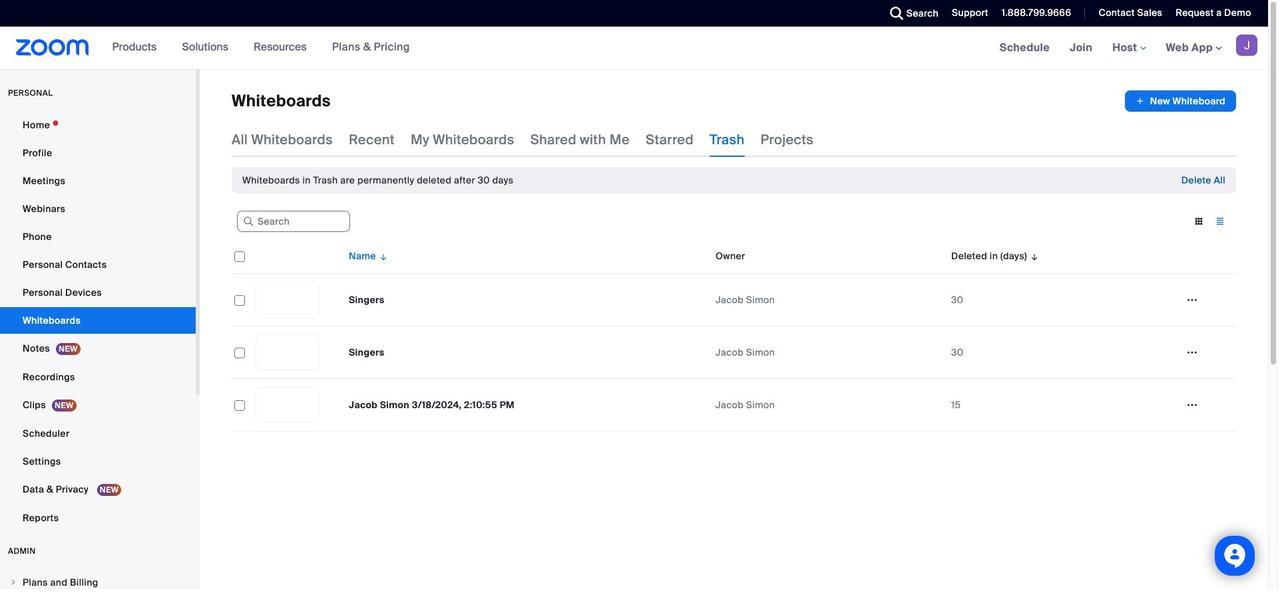Task type: locate. For each thing, give the bounding box(es) containing it.
1 vertical spatial thumbnail of singers image
[[256, 336, 319, 370]]

singers element
[[349, 294, 385, 306], [349, 347, 385, 359]]

thumbnail of singers image for more options for singers image
[[256, 283, 319, 318]]

thumbnail of jacob simon 3/18/2024, 2:10:55 pm image
[[256, 388, 319, 423]]

alert
[[242, 174, 514, 187]]

0 vertical spatial singers element
[[349, 294, 385, 306]]

meetings navigation
[[990, 27, 1268, 70]]

0 vertical spatial thumbnail of singers image
[[256, 283, 319, 318]]

1 thumbnail of singers image from the top
[[256, 283, 319, 318]]

product information navigation
[[102, 27, 420, 69]]

banner
[[0, 27, 1268, 70]]

2 singers element from the top
[[349, 347, 385, 359]]

more options for singers image
[[1182, 347, 1203, 359]]

1 singers element from the top
[[349, 294, 385, 306]]

arrow down image
[[1027, 248, 1040, 264]]

personal menu menu
[[0, 112, 196, 533]]

0 vertical spatial application
[[1125, 91, 1236, 112]]

thumbnail of singers image for more options for singers icon
[[256, 336, 319, 370]]

2 thumbnail of singers image from the top
[[256, 336, 319, 370]]

singers element for thumbnail of singers for more options for singers image
[[349, 294, 385, 306]]

Search text field
[[237, 211, 350, 233]]

menu item
[[0, 571, 196, 590]]

1 vertical spatial singers element
[[349, 347, 385, 359]]

thumbnail of singers image
[[256, 283, 319, 318], [256, 336, 319, 370]]

application
[[1125, 91, 1236, 112], [232, 239, 1246, 442]]

list mode, selected image
[[1210, 216, 1231, 228]]

tabs of all whiteboard page tab list
[[232, 123, 814, 157]]



Task type: describe. For each thing, give the bounding box(es) containing it.
grid mode, not selected image
[[1188, 216, 1210, 228]]

add image
[[1136, 95, 1145, 108]]

right image
[[9, 579, 17, 587]]

zoom logo image
[[16, 39, 89, 56]]

arrow down image
[[376, 248, 388, 264]]

singers element for thumbnail of singers associated with more options for singers icon
[[349, 347, 385, 359]]

more options for jacob simon 3/18/2024, 2:10:55 pm image
[[1182, 399, 1203, 411]]

1 vertical spatial application
[[232, 239, 1246, 442]]

more options for singers image
[[1182, 294, 1203, 306]]

jacob simon 3/18/2024, 2:10:55 pm element
[[349, 399, 515, 411]]

profile picture image
[[1236, 35, 1258, 56]]



Task type: vqa. For each thing, say whether or not it's contained in the screenshot.
Bold image
no



